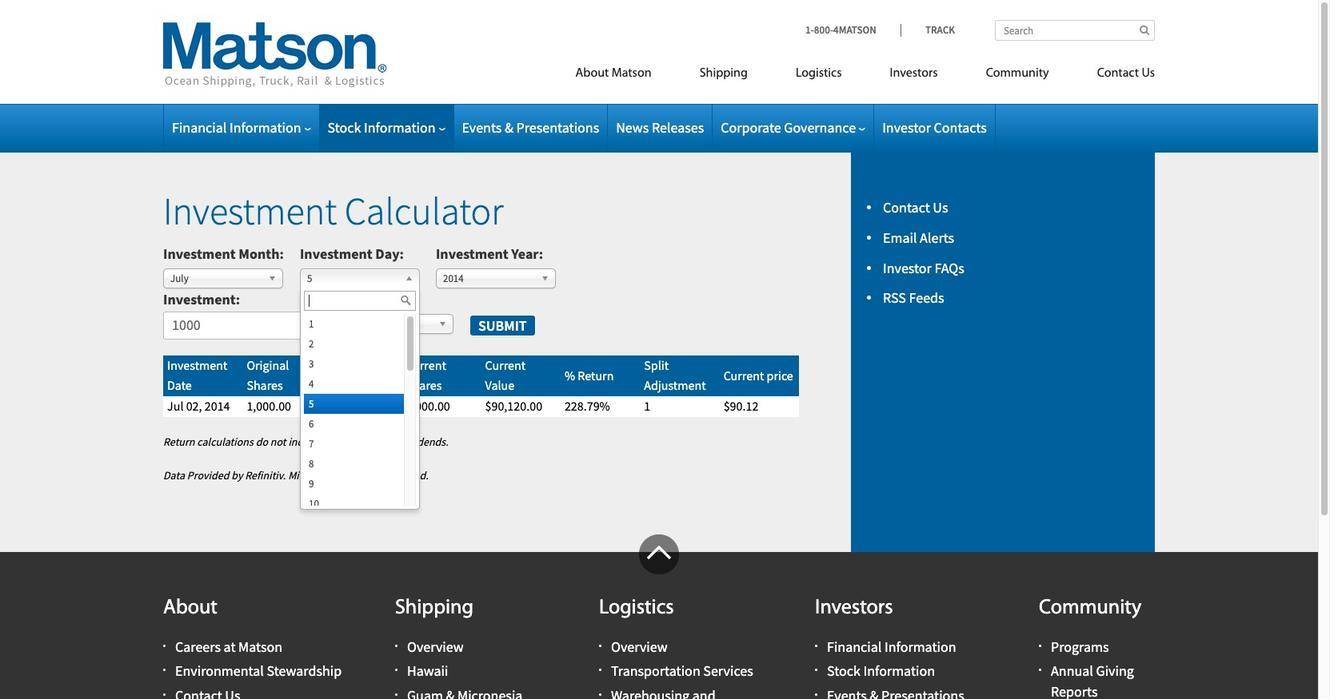 Task type: vqa. For each thing, say whether or not it's contained in the screenshot.


Task type: describe. For each thing, give the bounding box(es) containing it.
logistics inside top menu navigation
[[796, 67, 842, 80]]

investor faqs link
[[883, 259, 965, 277]]

1 vertical spatial contact us link
[[883, 198, 948, 217]]

228.79%
[[565, 398, 610, 414]]

shipping inside footer
[[395, 598, 474, 620]]

value for original value
[[326, 378, 356, 394]]

investors inside top menu navigation
[[890, 67, 938, 80]]

back to top image
[[639, 535, 679, 575]]

current value
[[485, 357, 526, 394]]

original for value
[[326, 357, 369, 373]]

calculator
[[345, 187, 504, 235]]

refinitiv.
[[245, 469, 286, 483]]

matson inside top menu navigation
[[612, 67, 652, 80]]

services
[[703, 663, 753, 681]]

overview hawaii
[[407, 639, 464, 681]]

overview transportation services
[[611, 639, 753, 681]]

stock information
[[328, 118, 436, 137]]

$27,410.00
[[326, 398, 383, 414]]

&
[[505, 118, 514, 137]]

calculations
[[197, 435, 254, 449]]

15
[[335, 469, 346, 483]]

programs
[[1051, 639, 1109, 657]]

1 vertical spatial community
[[1039, 598, 1142, 620]]

1-
[[806, 23, 814, 37]]

annual giving reports link
[[1051, 663, 1134, 700]]

careers
[[175, 639, 221, 657]]

1 1,000.00 from the left
[[247, 398, 291, 414]]

month
[[239, 244, 280, 263]]

track
[[926, 23, 955, 37]]

10
[[309, 497, 319, 511]]

investor for investor faqs
[[883, 259, 932, 277]]

investment for investment year
[[436, 244, 509, 263]]

current price
[[724, 368, 793, 384]]

transportation
[[611, 663, 701, 681]]

investors link
[[866, 59, 962, 92]]

faqs
[[935, 259, 965, 277]]

corporate governance link
[[721, 118, 866, 137]]

financial information link for rightmost stock information link
[[827, 639, 956, 657]]

community inside top menu navigation
[[986, 67, 1049, 80]]

3
[[309, 357, 314, 371]]

information for stock information
[[364, 118, 436, 137]]

financial information
[[172, 118, 301, 137]]

presentations
[[516, 118, 599, 137]]

Investment number field
[[163, 312, 318, 340]]

rss feeds
[[883, 289, 944, 308]]

top menu navigation
[[504, 59, 1155, 92]]

investment day
[[300, 244, 400, 263]]

investor contacts
[[882, 118, 987, 137]]

units
[[334, 291, 367, 309]]

matson inside careers at matson environmental stewardship
[[238, 639, 282, 657]]

about matson
[[576, 67, 652, 80]]

current for value
[[485, 357, 526, 373]]

reports
[[1051, 683, 1098, 700]]

7
[[309, 437, 314, 451]]

jul
[[167, 398, 184, 414]]

%
[[565, 368, 575, 384]]

% return
[[565, 368, 614, 384]]

programs link
[[1051, 639, 1109, 657]]

dividends.
[[400, 435, 449, 449]]

investment year
[[436, 244, 539, 263]]

stewardship
[[267, 663, 342, 681]]

0 horizontal spatial 2014
[[205, 398, 230, 414]]

search image
[[1140, 25, 1150, 35]]

events
[[462, 118, 502, 137]]

financial for financial information
[[172, 118, 227, 137]]

jul 02, 2014
[[167, 398, 230, 414]]

about for about matson
[[576, 67, 609, 80]]

include
[[288, 435, 323, 449]]

1 vertical spatial contact
[[883, 198, 930, 217]]

02,
[[186, 398, 202, 414]]

0 vertical spatial stock information link
[[328, 118, 445, 137]]

4
[[309, 377, 314, 391]]

current for price
[[724, 368, 764, 384]]

events & presentations link
[[462, 118, 599, 137]]

date
[[167, 378, 192, 394]]

reinvested
[[325, 435, 374, 449]]

2014 link
[[436, 268, 556, 288]]

email alerts
[[883, 229, 954, 247]]

2 1,000.00 from the left
[[406, 398, 450, 414]]

investment for investment calculator
[[163, 187, 337, 235]]

events & presentations
[[462, 118, 599, 137]]

Choose from Investment Day text field
[[304, 291, 416, 311]]

email alerts link
[[883, 229, 954, 247]]

return calculations do not include reinvested cash dividends.
[[163, 435, 449, 449]]

information for financial information stock information
[[885, 639, 956, 657]]

track link
[[901, 23, 955, 37]]

investor faqs
[[883, 259, 965, 277]]

investment month
[[163, 244, 280, 263]]

releases
[[652, 118, 704, 137]]

provided
[[187, 469, 229, 483]]

shipping inside top menu navigation
[[700, 67, 748, 80]]

0 horizontal spatial us
[[933, 198, 948, 217]]

1 for 1
[[644, 398, 651, 414]]

do
[[256, 435, 268, 449]]

2014 inside 2014 link
[[443, 272, 464, 285]]

environmental
[[175, 663, 264, 681]]

$90,120.00
[[485, 398, 542, 414]]

5 link
[[300, 268, 420, 288]]

email
[[883, 229, 917, 247]]

cash
[[376, 435, 398, 449]]

contact inside top menu navigation
[[1097, 67, 1139, 80]]

1 vertical spatial return
[[163, 435, 195, 449]]

1 2 3 4 5 6 7 8 9 10
[[309, 317, 319, 511]]

environmental stewardship link
[[175, 663, 342, 681]]

1 vertical spatial investors
[[815, 598, 893, 620]]

5 inside the 1 2 3 4 5 6 7 8 9 10
[[309, 397, 314, 411]]

hawaii
[[407, 663, 448, 681]]

1-800-4matson
[[806, 23, 877, 37]]



Task type: locate. For each thing, give the bounding box(es) containing it.
july
[[170, 272, 189, 285]]

original left 3
[[247, 357, 289, 373]]

investment for investment day
[[300, 244, 373, 263]]

split adjustment
[[644, 357, 706, 394]]

0 vertical spatial financial
[[172, 118, 227, 137]]

None submit
[[470, 315, 536, 337]]

data provided by refinitiv. minimum 15 minutes delayed.
[[163, 469, 429, 483]]

6
[[309, 417, 314, 431]]

0 horizontal spatial financial
[[172, 118, 227, 137]]

current
[[406, 357, 446, 373], [485, 357, 526, 373], [724, 368, 764, 384]]

0 horizontal spatial overview
[[407, 639, 464, 657]]

0 vertical spatial shipping
[[700, 67, 748, 80]]

1 original from the left
[[247, 357, 289, 373]]

investment for investment
[[163, 291, 236, 309]]

1,000.00 down current shares
[[406, 398, 450, 414]]

about for about
[[163, 598, 218, 620]]

contact up email
[[883, 198, 930, 217]]

contact down search search box
[[1097, 67, 1139, 80]]

overview link for logistics
[[611, 639, 668, 657]]

1 horizontal spatial shares
[[406, 378, 442, 394]]

careers at matson link
[[175, 639, 282, 657]]

5 down investment day
[[307, 272, 312, 285]]

not
[[270, 435, 286, 449]]

shares for original shares
[[247, 378, 283, 394]]

contact us link
[[1073, 59, 1155, 92], [883, 198, 948, 217]]

day
[[375, 244, 400, 263]]

careers at matson environmental stewardship
[[175, 639, 342, 681]]

investment calculator
[[163, 187, 504, 235]]

value
[[326, 378, 356, 394], [485, 378, 515, 394]]

1 horizontal spatial logistics
[[796, 67, 842, 80]]

0 vertical spatial return
[[578, 368, 614, 384]]

community link
[[962, 59, 1073, 92]]

current for shares
[[406, 357, 446, 373]]

investor for investor contacts
[[882, 118, 931, 137]]

0 horizontal spatial contact us
[[883, 198, 948, 217]]

0 horizontal spatial logistics
[[599, 598, 674, 620]]

news
[[616, 118, 649, 137]]

year
[[511, 244, 539, 263]]

shipping up "corporate"
[[700, 67, 748, 80]]

financial inside financial information stock information
[[827, 639, 882, 657]]

investor contacts link
[[882, 118, 987, 137]]

investment up month
[[163, 187, 337, 235]]

matson image
[[163, 22, 387, 88]]

value inside original value
[[326, 378, 356, 394]]

investment date
[[167, 357, 228, 394]]

4matson
[[834, 23, 877, 37]]

Search search field
[[995, 20, 1155, 41]]

community
[[986, 67, 1049, 80], [1039, 598, 1142, 620]]

1 vertical spatial stock information link
[[827, 663, 935, 681]]

0 vertical spatial about
[[576, 67, 609, 80]]

return right the %
[[578, 368, 614, 384]]

stock
[[328, 118, 361, 137], [827, 663, 861, 681]]

footer containing about
[[0, 535, 1318, 700]]

investment for investment date
[[167, 357, 228, 373]]

1 horizontal spatial shipping
[[700, 67, 748, 80]]

about matson link
[[552, 59, 676, 92]]

value for current value
[[485, 378, 515, 394]]

rss
[[883, 289, 906, 308]]

matson up news
[[612, 67, 652, 80]]

split
[[644, 357, 669, 373]]

1
[[309, 317, 314, 331], [644, 398, 651, 414]]

matson up environmental stewardship link
[[238, 639, 282, 657]]

1 vertical spatial stock
[[827, 663, 861, 681]]

contact us link up 'email alerts'
[[883, 198, 948, 217]]

1 shares from the left
[[247, 378, 283, 394]]

1 vertical spatial 5
[[309, 397, 314, 411]]

0 vertical spatial contact
[[1097, 67, 1139, 80]]

investor
[[882, 118, 931, 137], [883, 259, 932, 277]]

by
[[231, 469, 243, 483]]

contact us down search icon
[[1097, 67, 1155, 80]]

contacts
[[934, 118, 987, 137]]

logistics down 800-
[[796, 67, 842, 80]]

1 vertical spatial logistics
[[599, 598, 674, 620]]

giving
[[1096, 663, 1134, 681]]

0 horizontal spatial current
[[406, 357, 446, 373]]

1 horizontal spatial 2014
[[443, 272, 464, 285]]

1 horizontal spatial original
[[326, 357, 369, 373]]

1 vertical spatial about
[[163, 598, 218, 620]]

investors down track 'link' on the top right of page
[[890, 67, 938, 80]]

2
[[309, 337, 314, 351]]

us down search icon
[[1142, 67, 1155, 80]]

1 vertical spatial financial information link
[[827, 639, 956, 657]]

0 vertical spatial 2014
[[443, 272, 464, 285]]

1 horizontal spatial matson
[[612, 67, 652, 80]]

1 horizontal spatial stock
[[827, 663, 861, 681]]

1 horizontal spatial financial
[[827, 639, 882, 657]]

0 vertical spatial stock
[[328, 118, 361, 137]]

overview link for shipping
[[407, 639, 464, 657]]

overview for logistics
[[611, 639, 668, 657]]

corporate governance
[[721, 118, 856, 137]]

transportation services link
[[611, 663, 753, 681]]

1 horizontal spatial 1
[[644, 398, 651, 414]]

5 down the 4 at the bottom of the page
[[309, 397, 314, 411]]

1 horizontal spatial return
[[578, 368, 614, 384]]

rss feeds link
[[883, 289, 944, 308]]

investors up financial information stock information
[[815, 598, 893, 620]]

2 original from the left
[[326, 357, 369, 373]]

0 vertical spatial contact us
[[1097, 67, 1155, 80]]

us inside top menu navigation
[[1142, 67, 1155, 80]]

investment
[[163, 187, 337, 235], [163, 244, 236, 263], [300, 244, 373, 263], [436, 244, 509, 263], [163, 291, 236, 309], [167, 357, 228, 373]]

8
[[309, 457, 314, 471]]

1 overview link from the left
[[407, 639, 464, 657]]

return up data
[[163, 435, 195, 449]]

overview link up hawaii link
[[407, 639, 464, 657]]

0 horizontal spatial financial information link
[[172, 118, 311, 137]]

news releases link
[[616, 118, 704, 137]]

matson
[[612, 67, 652, 80], [238, 639, 282, 657]]

1 horizontal spatial about
[[576, 67, 609, 80]]

current up dividends.
[[406, 357, 446, 373]]

july link
[[163, 268, 283, 288]]

original right 3
[[326, 357, 369, 373]]

1 horizontal spatial contact
[[1097, 67, 1139, 80]]

1 down "adjustment"
[[644, 398, 651, 414]]

2014 down investment year
[[443, 272, 464, 285]]

contact
[[1097, 67, 1139, 80], [883, 198, 930, 217]]

1-800-4matson link
[[806, 23, 901, 37]]

investment up 2014 link
[[436, 244, 509, 263]]

2 value from the left
[[485, 378, 515, 394]]

overview link up transportation
[[611, 639, 668, 657]]

1 inside the 1 2 3 4 5 6 7 8 9 10
[[309, 317, 314, 331]]

investment up date
[[167, 357, 228, 373]]

2014 right 02,
[[205, 398, 230, 414]]

1 horizontal spatial contact us
[[1097, 67, 1155, 80]]

overview up transportation
[[611, 639, 668, 657]]

about up careers
[[163, 598, 218, 620]]

corporate
[[721, 118, 781, 137]]

0 vertical spatial logistics
[[796, 67, 842, 80]]

1,000.00 down 'original shares'
[[247, 398, 291, 414]]

9
[[309, 477, 314, 491]]

financial information link for topmost stock information link
[[172, 118, 311, 137]]

information
[[230, 118, 301, 137], [364, 118, 436, 137], [885, 639, 956, 657], [864, 663, 935, 681]]

at
[[224, 639, 236, 657]]

original shares
[[247, 357, 289, 394]]

1 for 1 2 3 4 5 6 7 8 9 10
[[309, 317, 314, 331]]

800-
[[814, 23, 834, 37]]

0 vertical spatial contact us link
[[1073, 59, 1155, 92]]

minimum
[[288, 469, 333, 483]]

1 horizontal spatial overview
[[611, 639, 668, 657]]

0 vertical spatial community
[[986, 67, 1049, 80]]

programs annual giving reports
[[1051, 639, 1134, 700]]

data
[[163, 469, 185, 483]]

financial for financial information stock information
[[827, 639, 882, 657]]

1 horizontal spatial financial information link
[[827, 639, 956, 657]]

0 vertical spatial financial information link
[[172, 118, 311, 137]]

0 horizontal spatial 1,000.00
[[247, 398, 291, 414]]

1 vertical spatial matson
[[238, 639, 282, 657]]

original value
[[326, 357, 369, 394]]

shares left the 4 at the bottom of the page
[[247, 378, 283, 394]]

investment up 5 link at the left top
[[300, 244, 373, 263]]

contact us up 'email alerts'
[[883, 198, 948, 217]]

adjustment
[[644, 378, 706, 394]]

1 horizontal spatial stock information link
[[827, 663, 935, 681]]

investment down july
[[163, 291, 236, 309]]

0 horizontal spatial contact
[[883, 198, 930, 217]]

overview up hawaii link
[[407, 639, 464, 657]]

contact us inside top menu navigation
[[1097, 67, 1155, 80]]

minutes
[[348, 469, 386, 483]]

community up programs
[[1039, 598, 1142, 620]]

logistics down back to top image at the bottom of the page
[[599, 598, 674, 620]]

0 vertical spatial us
[[1142, 67, 1155, 80]]

investor down "investors" link
[[882, 118, 931, 137]]

0 horizontal spatial original
[[247, 357, 289, 373]]

0 horizontal spatial shipping
[[395, 598, 474, 620]]

1 vertical spatial us
[[933, 198, 948, 217]]

1 horizontal spatial overview link
[[611, 639, 668, 657]]

about up presentations
[[576, 67, 609, 80]]

hawaii link
[[407, 663, 448, 681]]

0 horizontal spatial return
[[163, 435, 195, 449]]

feeds
[[909, 289, 944, 308]]

1 vertical spatial 1
[[644, 398, 651, 414]]

1 up 2
[[309, 317, 314, 331]]

2 shares from the left
[[406, 378, 442, 394]]

0 horizontal spatial 1
[[309, 317, 314, 331]]

information for financial information
[[230, 118, 301, 137]]

1 vertical spatial contact us
[[883, 198, 948, 217]]

about inside top menu navigation
[[576, 67, 609, 80]]

investment for investment month
[[163, 244, 236, 263]]

financial
[[172, 118, 227, 137], [827, 639, 882, 657]]

0 vertical spatial investor
[[882, 118, 931, 137]]

0 horizontal spatial contact us link
[[883, 198, 948, 217]]

current up $90.12 at the right
[[724, 368, 764, 384]]

overview
[[407, 639, 464, 657], [611, 639, 668, 657]]

investor up rss feeds
[[883, 259, 932, 277]]

price
[[767, 368, 793, 384]]

annual
[[1051, 663, 1094, 681]]

None search field
[[995, 20, 1155, 41]]

value up $27,410.00
[[326, 378, 356, 394]]

1 horizontal spatial value
[[485, 378, 515, 394]]

shares for current shares
[[406, 378, 442, 394]]

overview inside overview transportation services
[[611, 639, 668, 657]]

1 vertical spatial investor
[[883, 259, 932, 277]]

0 vertical spatial investors
[[890, 67, 938, 80]]

shipping up overview hawaii
[[395, 598, 474, 620]]

shares up dividends.
[[406, 378, 442, 394]]

0 horizontal spatial stock
[[328, 118, 361, 137]]

shipping link
[[676, 59, 772, 92]]

logistics link
[[772, 59, 866, 92]]

0 horizontal spatial overview link
[[407, 639, 464, 657]]

2 horizontal spatial current
[[724, 368, 764, 384]]

1 horizontal spatial contact us link
[[1073, 59, 1155, 92]]

0 vertical spatial matson
[[612, 67, 652, 80]]

1 horizontal spatial 1,000.00
[[406, 398, 450, 414]]

0 horizontal spatial value
[[326, 378, 356, 394]]

2 overview from the left
[[611, 639, 668, 657]]

2 overview link from the left
[[611, 639, 668, 657]]

stock information link
[[328, 118, 445, 137], [827, 663, 935, 681]]

contact us link down search icon
[[1073, 59, 1155, 92]]

$90.12
[[724, 398, 759, 414]]

overview for shipping
[[407, 639, 464, 657]]

1 value from the left
[[326, 378, 356, 394]]

value inside current value
[[485, 378, 515, 394]]

investment up july
[[163, 244, 236, 263]]

1 vertical spatial financial
[[827, 639, 882, 657]]

0 vertical spatial 5
[[307, 272, 312, 285]]

1 horizontal spatial us
[[1142, 67, 1155, 80]]

current shares
[[406, 357, 446, 394]]

current up $90,120.00
[[485, 357, 526, 373]]

original for shares
[[247, 357, 289, 373]]

governance
[[784, 118, 856, 137]]

value up $90,120.00
[[485, 378, 515, 394]]

0 horizontal spatial matson
[[238, 639, 282, 657]]

0 vertical spatial 1
[[309, 317, 314, 331]]

0 horizontal spatial shares
[[247, 378, 283, 394]]

shares inside 'original shares'
[[247, 378, 283, 394]]

delayed.
[[389, 469, 429, 483]]

1 horizontal spatial current
[[485, 357, 526, 373]]

1 overview from the left
[[407, 639, 464, 657]]

shares inside current shares
[[406, 378, 442, 394]]

us up alerts
[[933, 198, 948, 217]]

us
[[1142, 67, 1155, 80], [933, 198, 948, 217]]

stock inside financial information stock information
[[827, 663, 861, 681]]

0 horizontal spatial stock information link
[[328, 118, 445, 137]]

footer
[[0, 535, 1318, 700]]

1 vertical spatial 2014
[[205, 398, 230, 414]]

0 horizontal spatial about
[[163, 598, 218, 620]]

1 vertical spatial shipping
[[395, 598, 474, 620]]

community down search search box
[[986, 67, 1049, 80]]



